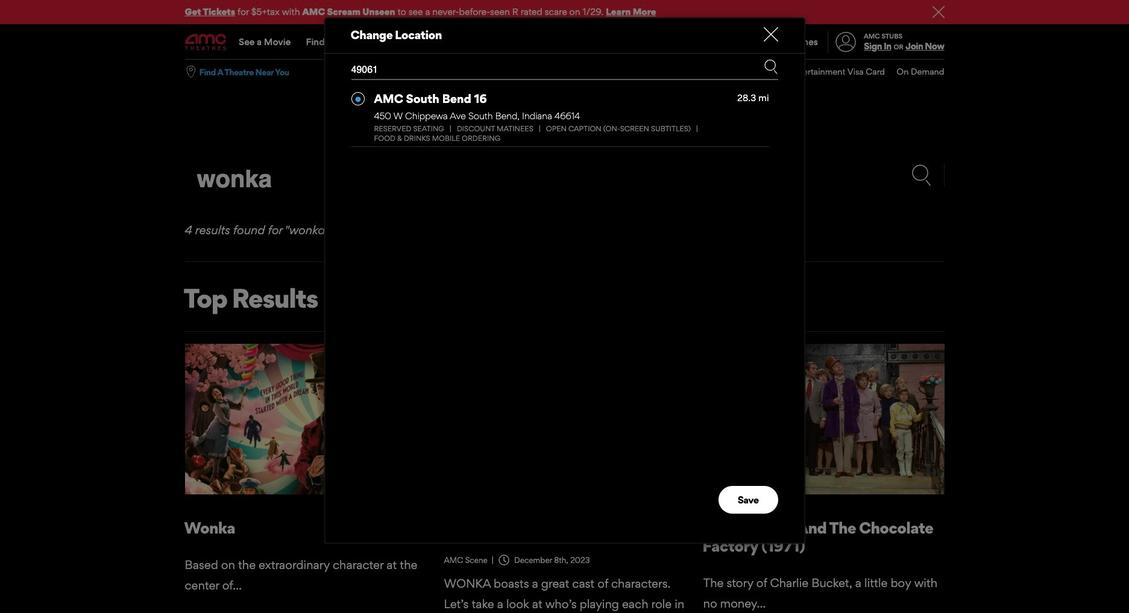 Task type: vqa. For each thing, say whether or not it's contained in the screenshot.
5th menu item from the right
yes



Task type: describe. For each thing, give the bounding box(es) containing it.
6 menu item from the left
[[885, 60, 944, 84]]

submit search image
[[764, 60, 778, 74]]

Search by City, Zip or Theatre text field
[[351, 60, 727, 79]]

submit search icon image
[[911, 164, 932, 186]]

0 vertical spatial menu
[[185, 25, 944, 59]]

5 menu item from the left
[[755, 60, 885, 84]]

cookie consent banner dialog
[[0, 581, 1129, 614]]

sign in or join amc stubs element
[[828, 25, 944, 59]]

wonka image
[[185, 344, 426, 495]]

1 menu item from the left
[[555, 60, 618, 84]]

2 menu item from the left
[[618, 60, 669, 84]]

willy wonka and the chocolate factory (1971) image
[[703, 344, 944, 495]]

1 vertical spatial menu
[[555, 60, 944, 84]]



Task type: locate. For each thing, give the bounding box(es) containing it.
showtimes image
[[735, 31, 771, 53]]

search the AMC website text field
[[185, 164, 911, 195]]

close element
[[764, 27, 778, 42]]

menu
[[185, 25, 944, 59], [555, 60, 944, 84]]

menu down showtimes image
[[555, 60, 944, 84]]

4 menu item from the left
[[705, 60, 755, 84]]

premium formats element
[[374, 124, 769, 143]]

menu item
[[555, 60, 618, 84], [618, 60, 669, 84], [669, 60, 705, 84], [705, 60, 755, 84], [755, 60, 885, 84], [885, 60, 944, 84]]

3 menu item from the left
[[669, 60, 705, 84]]

amc logo image
[[185, 34, 227, 50], [185, 34, 227, 50]]

close image
[[764, 27, 778, 42]]

user profile image
[[829, 32, 863, 52]]

menu up search by city, zip or theatre text box
[[185, 25, 944, 59]]



